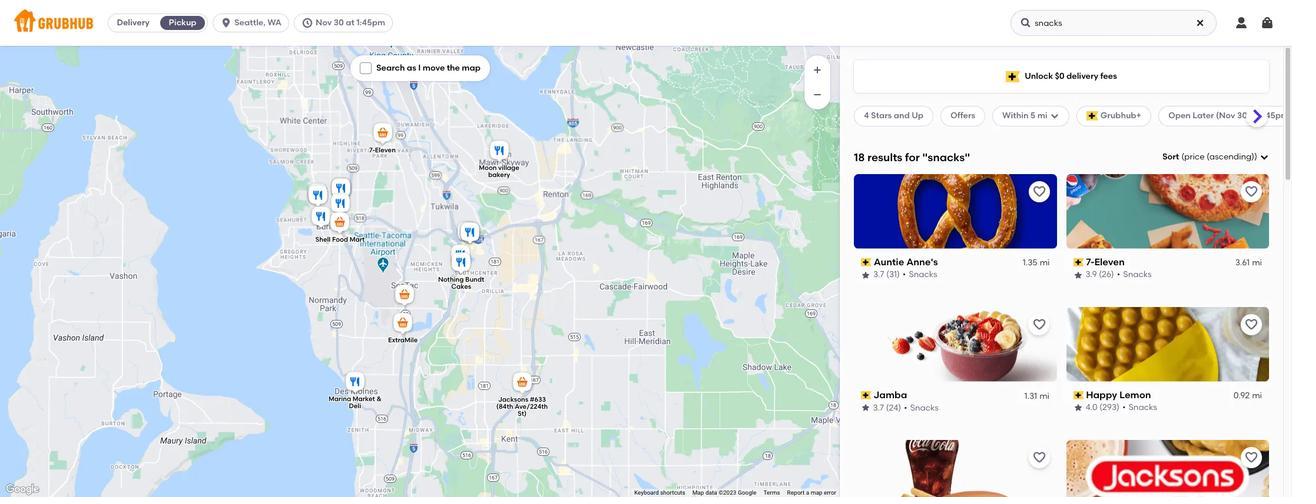 Task type: locate. For each thing, give the bounding box(es) containing it.
• snacks down anne's
[[903, 270, 937, 280]]

snacks right (24)
[[910, 403, 939, 413]]

extramile image
[[391, 311, 415, 337]]

report a map error
[[787, 490, 836, 496]]

map
[[692, 490, 704, 496]]

1 vertical spatial eleven
[[1094, 257, 1125, 268]]

)
[[1254, 152, 1257, 162]]

1 horizontal spatial svg image
[[1260, 16, 1274, 30]]

4.0
[[1086, 403, 1097, 413]]

tacos el hass image
[[306, 183, 330, 209]]

Search for food, convenience, alcohol... search field
[[1011, 10, 1217, 36]]

map region
[[0, 0, 926, 498]]

unlock $0 delivery fees
[[1025, 71, 1117, 81]]

star icon image left 3.7 (31)
[[861, 271, 870, 280]]

open later (nov 30 at 1:45pm)
[[1168, 111, 1292, 121]]

1:45pm)
[[1260, 111, 1292, 121]]

1 vertical spatial 7-
[[1086, 257, 1094, 268]]

results
[[867, 151, 902, 164]]

1 3.7 from the top
[[873, 270, 884, 280]]

3.7 left (31) at the right bottom of the page
[[873, 270, 884, 280]]

grubhub plus flag logo image for unlock $0 delivery fees
[[1006, 71, 1020, 82]]

save this restaurant image for jamba
[[1032, 318, 1046, 332]]

price
[[1184, 152, 1205, 162]]

mi right 1.35
[[1040, 258, 1050, 268]]

food
[[332, 236, 348, 243]]

seattle, wa
[[234, 18, 281, 28]]

market
[[353, 395, 375, 403]]

at left 1:45pm)
[[1249, 111, 1258, 121]]

at
[[346, 18, 354, 28], [1249, 111, 1258, 121]]

happy
[[1086, 390, 1117, 401]]

save this restaurant image
[[1032, 185, 1046, 199], [1032, 318, 1046, 332], [1244, 318, 1258, 332], [1032, 451, 1046, 465]]

0 horizontal spatial grubhub plus flag logo image
[[1006, 71, 1020, 82]]

7-
[[369, 147, 375, 154], [1086, 257, 1094, 268]]

1 horizontal spatial grubhub plus flag logo image
[[1086, 112, 1098, 121]]

shell food mart image
[[328, 211, 352, 236]]

"snacks"
[[922, 151, 970, 164]]

0 vertical spatial 7-eleven
[[369, 147, 396, 154]]

0 vertical spatial 7-
[[369, 147, 375, 154]]

mi
[[1037, 111, 1047, 121], [1040, 258, 1050, 268], [1252, 258, 1262, 268], [1040, 391, 1050, 401], [1252, 391, 1262, 401]]

• snacks
[[903, 270, 937, 280], [1117, 270, 1152, 280], [904, 403, 939, 413], [1122, 403, 1157, 413]]

7-eleven logo image
[[1066, 174, 1269, 249]]

0.92 mi
[[1234, 391, 1262, 401]]

grubhub plus flag logo image left 'unlock'
[[1006, 71, 1020, 82]]

3.7 left (24)
[[873, 403, 884, 413]]

star icon image for 7-eleven
[[1073, 271, 1083, 280]]

grubhub+
[[1101, 111, 1141, 121]]

1 save this restaurant image from the top
[[1244, 185, 1258, 199]]

map right the
[[462, 63, 481, 73]]

•
[[903, 270, 906, 280], [1117, 270, 1120, 280], [904, 403, 908, 413], [1122, 403, 1126, 413]]

1 horizontal spatial at
[[1249, 111, 1258, 121]]

mi right 0.92
[[1252, 391, 1262, 401]]

• snacks down lemon
[[1122, 403, 1157, 413]]

map right a
[[811, 490, 822, 496]]

jamba
[[874, 390, 907, 401]]

0 vertical spatial map
[[462, 63, 481, 73]]

map data ©2023 google
[[692, 490, 756, 496]]

save this restaurant image
[[1244, 185, 1258, 199], [1244, 451, 1258, 465]]

i
[[418, 63, 421, 73]]

1 horizontal spatial eleven
[[1094, 257, 1125, 268]]

0 vertical spatial 3.7
[[873, 270, 884, 280]]

save this restaurant button for 7-eleven
[[1241, 181, 1262, 202]]

• snacks for 7-eleven
[[1117, 270, 1152, 280]]

auntie anne's image
[[458, 221, 482, 246]]

30 inside button
[[334, 18, 344, 28]]

1 horizontal spatial 30
[[1237, 111, 1247, 121]]

0 vertical spatial 30
[[334, 18, 344, 28]]

0 horizontal spatial svg image
[[301, 17, 313, 29]]

antojitos michalisco 1st ave image
[[329, 176, 353, 202]]

2 save this restaurant image from the top
[[1244, 451, 1258, 465]]

pickup button
[[158, 14, 207, 32]]

30 right nov
[[334, 18, 344, 28]]

• snacks for auntie anne's
[[903, 270, 937, 280]]

snacks down anne's
[[909, 270, 937, 280]]

mi right the 1.31
[[1040, 391, 1050, 401]]

nothing
[[438, 276, 464, 284]]

• right (26)
[[1117, 270, 1120, 280]]

error
[[824, 490, 836, 496]]

save this restaurant image for happy lemon
[[1244, 318, 1258, 332]]

• snacks right (24)
[[904, 403, 939, 413]]

snacks for auntie anne's
[[909, 270, 937, 280]]

save this restaurant button
[[1028, 181, 1050, 202], [1241, 181, 1262, 202], [1028, 314, 1050, 335], [1241, 314, 1262, 335], [1028, 447, 1050, 468], [1241, 447, 1262, 468]]

moon village bakery image
[[488, 139, 511, 165]]

search as i move the map
[[376, 63, 481, 73]]

subscription pass image for 7-
[[1073, 259, 1084, 267]]

royce' washington - westfield southcenter mall image
[[458, 221, 482, 246]]

save this restaurant button for auntie anne's
[[1028, 181, 1050, 202]]

0 vertical spatial eleven
[[375, 147, 396, 154]]

star icon image down subscription pass image
[[1073, 404, 1083, 413]]

happy lemon image
[[449, 243, 472, 269]]

• down happy lemon
[[1122, 403, 1126, 413]]

svg image inside seattle, wa button
[[220, 17, 232, 29]]

marina
[[329, 395, 351, 403]]

nov
[[316, 18, 332, 28]]

0 vertical spatial save this restaurant image
[[1244, 185, 1258, 199]]

grubhub plus flag logo image for grubhub+
[[1086, 112, 1098, 121]]

1 vertical spatial grubhub plus flag logo image
[[1086, 112, 1098, 121]]

subscription pass image
[[861, 259, 871, 267], [1073, 259, 1084, 267], [861, 392, 871, 400]]

1 vertical spatial 7-eleven
[[1086, 257, 1125, 268]]

1.35
[[1023, 258, 1037, 268]]

1 vertical spatial map
[[811, 490, 822, 496]]

1 vertical spatial 3.7
[[873, 403, 884, 413]]

0 horizontal spatial map
[[462, 63, 481, 73]]

(
[[1181, 152, 1184, 162]]

0 horizontal spatial 7-eleven
[[369, 147, 396, 154]]

snacks for happy lemon
[[1129, 403, 1157, 413]]

0 vertical spatial grubhub plus flag logo image
[[1006, 71, 1020, 82]]

#633
[[530, 396, 546, 403]]

nov 30 at 1:45pm
[[316, 18, 385, 28]]

0 horizontal spatial at
[[346, 18, 354, 28]]

star icon image left 3.7 (24)
[[861, 404, 870, 413]]

extramile
[[388, 337, 418, 344]]

• snacks right (26)
[[1117, 270, 1152, 280]]

mi right '5'
[[1037, 111, 1047, 121]]

grubhub plus flag logo image left the grubhub+
[[1086, 112, 1098, 121]]

marina market & deli
[[329, 395, 382, 410]]

snacks
[[909, 270, 937, 280], [1123, 270, 1152, 280], [910, 403, 939, 413], [1129, 403, 1157, 413]]

grubhub plus flag logo image
[[1006, 71, 1020, 82], [1086, 112, 1098, 121]]

within 5 mi
[[1002, 111, 1047, 121]]

30
[[334, 18, 344, 28], [1237, 111, 1247, 121]]

subscription pass image right the 1.35 mi
[[1073, 259, 1084, 267]]

at left 1:45pm
[[346, 18, 354, 28]]

eleven
[[375, 147, 396, 154], [1094, 257, 1125, 268]]

shell food mart
[[315, 236, 365, 243]]

3.7 (31)
[[873, 270, 900, 280]]

3.7 (24)
[[873, 403, 901, 413]]

1.31
[[1025, 391, 1037, 401]]

0 horizontal spatial eleven
[[375, 147, 396, 154]]

• right (31) at the right bottom of the page
[[903, 270, 906, 280]]

terms
[[763, 490, 780, 496]]

terms link
[[763, 490, 780, 496]]

star icon image
[[861, 271, 870, 280], [1073, 271, 1083, 280], [861, 404, 870, 413], [1073, 404, 1083, 413]]

auntie anne's
[[874, 257, 938, 268]]

mi for lemon
[[1252, 391, 1262, 401]]

star icon image for happy lemon
[[1073, 404, 1083, 413]]

seattle,
[[234, 18, 266, 28]]

subscription pass image left auntie
[[861, 259, 871, 267]]

0 vertical spatial at
[[346, 18, 354, 28]]

• right (24)
[[904, 403, 908, 413]]

1 horizontal spatial map
[[811, 490, 822, 496]]

1 vertical spatial save this restaurant image
[[1244, 451, 1258, 465]]

7 eleven image
[[371, 121, 395, 147]]

nov 30 at 1:45pm button
[[294, 14, 398, 32]]

2 3.7 from the top
[[873, 403, 884, 413]]

svg image
[[1234, 16, 1248, 30], [220, 17, 232, 29], [1020, 17, 1032, 29], [1195, 18, 1205, 28], [1050, 112, 1059, 121], [1260, 153, 1269, 162]]

jacksons
[[498, 396, 528, 403]]

snacks down lemon
[[1129, 403, 1157, 413]]

star icon image left 3.9
[[1073, 271, 1083, 280]]

deli
[[349, 402, 361, 410]]

30 right (nov
[[1237, 111, 1247, 121]]

as
[[407, 63, 416, 73]]

4
[[864, 111, 869, 121]]

keyboard
[[634, 490, 659, 496]]

3.7 for jamba
[[873, 403, 884, 413]]

1 vertical spatial at
[[1249, 111, 1258, 121]]

snacks right (26)
[[1123, 270, 1152, 280]]

sea tac marathon image
[[393, 283, 416, 309]]

None field
[[1163, 151, 1269, 163]]

0 horizontal spatial 30
[[334, 18, 344, 28]]

mi right 3.61 at bottom right
[[1252, 258, 1262, 268]]

svg image
[[1260, 16, 1274, 30], [301, 17, 313, 29]]

map
[[462, 63, 481, 73], [811, 490, 822, 496]]

0 horizontal spatial 7-
[[369, 147, 375, 154]]



Task type: describe. For each thing, give the bounding box(es) containing it.
7-eleven inside map region
[[369, 147, 396, 154]]

snacks for jamba
[[910, 403, 939, 413]]

auntie anne's logo image
[[854, 174, 1057, 249]]

the
[[447, 63, 460, 73]]

minus icon image
[[811, 89, 823, 101]]

sort
[[1163, 152, 1179, 162]]

move
[[423, 63, 445, 73]]

1:45pm
[[356, 18, 385, 28]]

moon village bakery
[[479, 164, 519, 178]]

star icon image for auntie anne's
[[861, 271, 870, 280]]

snacks for 7-eleven
[[1123, 270, 1152, 280]]

save this restaurant image for 7-eleven logo
[[1244, 185, 1258, 199]]

mart
[[350, 236, 365, 243]]

data
[[705, 490, 717, 496]]

(293)
[[1099, 403, 1119, 413]]

nothing bundt cakes
[[438, 276, 484, 291]]

st)
[[518, 410, 527, 418]]

up
[[912, 111, 923, 121]]

moon
[[479, 164, 497, 171]]

subscription pass image for auntie
[[861, 259, 871, 267]]

google
[[738, 490, 756, 496]]

keyboard shortcuts button
[[634, 489, 685, 498]]

$0
[[1055, 71, 1064, 81]]

stars
[[871, 111, 892, 121]]

(26)
[[1099, 270, 1114, 280]]

save this restaurant image for jacksons #633 (84th ave/224th st) logo
[[1244, 451, 1258, 465]]

• snacks for happy lemon
[[1122, 403, 1157, 413]]

• for 7-eleven
[[1117, 270, 1120, 280]]

mawadda cafe image
[[329, 176, 353, 202]]

plus icon image
[[811, 64, 823, 76]]

dairy queen image
[[306, 182, 329, 208]]

• for jamba
[[904, 403, 908, 413]]

3.61 mi
[[1235, 258, 1262, 268]]

jacksons #633 (84th ave/224th st)
[[496, 396, 548, 418]]

7- inside map region
[[369, 147, 375, 154]]

svg image inside nov 30 at 1:45pm button
[[301, 17, 313, 29]]

keyboard shortcuts
[[634, 490, 685, 496]]

save this restaurant image for auntie anne's
[[1032, 185, 1046, 199]]

ave/224th
[[515, 403, 548, 411]]

jacksons #633 (84th ave/224th st) logo image
[[1066, 440, 1269, 498]]

mi for eleven
[[1252, 258, 1262, 268]]

&
[[377, 395, 382, 403]]

mi for anne's
[[1040, 258, 1050, 268]]

3.7 for auntie anne's
[[873, 270, 884, 280]]

dairy queen logo image
[[854, 440, 1057, 498]]

1.35 mi
[[1023, 258, 1050, 268]]

none field containing sort
[[1163, 151, 1269, 163]]

report a map error link
[[787, 490, 836, 496]]

bakery
[[488, 171, 510, 178]]

auntie
[[874, 257, 904, 268]]

(24)
[[886, 403, 901, 413]]

1 vertical spatial 30
[[1237, 111, 1247, 121]]

happy lemon logo image
[[1066, 307, 1269, 382]]

jacksons #633 (84th ave/224th st) image
[[511, 371, 534, 397]]

©2023
[[719, 490, 736, 496]]

fees
[[1100, 71, 1117, 81]]

18
[[854, 151, 865, 164]]

(nov
[[1216, 111, 1235, 121]]

subscription pass image
[[1073, 392, 1084, 400]]

google image
[[3, 482, 42, 498]]

• for auntie anne's
[[903, 270, 906, 280]]

open
[[1168, 111, 1191, 121]]

jamba image
[[455, 220, 479, 246]]

anne's
[[906, 257, 938, 268]]

(ascending)
[[1207, 152, 1254, 162]]

offers
[[951, 111, 975, 121]]

seattle, wa button
[[213, 14, 294, 32]]

lemon
[[1119, 390, 1151, 401]]

ronnie's market image
[[309, 205, 333, 231]]

village
[[498, 164, 519, 171]]

eleven inside map region
[[375, 147, 396, 154]]

a
[[806, 490, 809, 496]]

(31)
[[886, 270, 900, 280]]

nothing bundt cakes image
[[449, 251, 473, 276]]

delivery
[[1066, 71, 1098, 81]]

delivery button
[[108, 14, 158, 32]]

search
[[376, 63, 405, 73]]

• snacks for jamba
[[904, 403, 939, 413]]

within
[[1002, 111, 1029, 121]]

for
[[905, 151, 920, 164]]

jamba logo image
[[854, 307, 1057, 382]]

18 results for "snacks"
[[854, 151, 970, 164]]

sort ( price (ascending) )
[[1163, 152, 1257, 162]]

main navigation navigation
[[0, 0, 1292, 46]]

shell
[[315, 236, 331, 243]]

delivery
[[117, 18, 149, 28]]

save this restaurant button for jamba
[[1028, 314, 1050, 335]]

star icon image for jamba
[[861, 404, 870, 413]]

bundt
[[465, 276, 484, 284]]

unlock
[[1025, 71, 1053, 81]]

wa
[[267, 18, 281, 28]]

• for happy lemon
[[1122, 403, 1126, 413]]

pickup
[[169, 18, 196, 28]]

later
[[1193, 111, 1214, 121]]

1 horizontal spatial 7-eleven
[[1086, 257, 1125, 268]]

1 horizontal spatial 7-
[[1086, 257, 1094, 268]]

subscription pass image left jamba
[[861, 392, 871, 400]]

1.31 mi
[[1025, 391, 1050, 401]]

4 stars and up
[[864, 111, 923, 121]]

(84th
[[496, 403, 513, 411]]

0.92
[[1234, 391, 1250, 401]]

cakes
[[451, 283, 471, 291]]

save this restaurant button for happy lemon
[[1241, 314, 1262, 335]]

3.9 (26)
[[1086, 270, 1114, 280]]

3.9
[[1086, 270, 1097, 280]]

3.61
[[1235, 258, 1250, 268]]

and
[[894, 111, 910, 121]]

5
[[1030, 111, 1035, 121]]

pierro bakery image
[[329, 192, 352, 218]]

marina market & deli image
[[343, 370, 367, 396]]

shortcuts
[[660, 490, 685, 496]]

at inside button
[[346, 18, 354, 28]]



Task type: vqa. For each thing, say whether or not it's contained in the screenshot.
'Lemon'
yes



